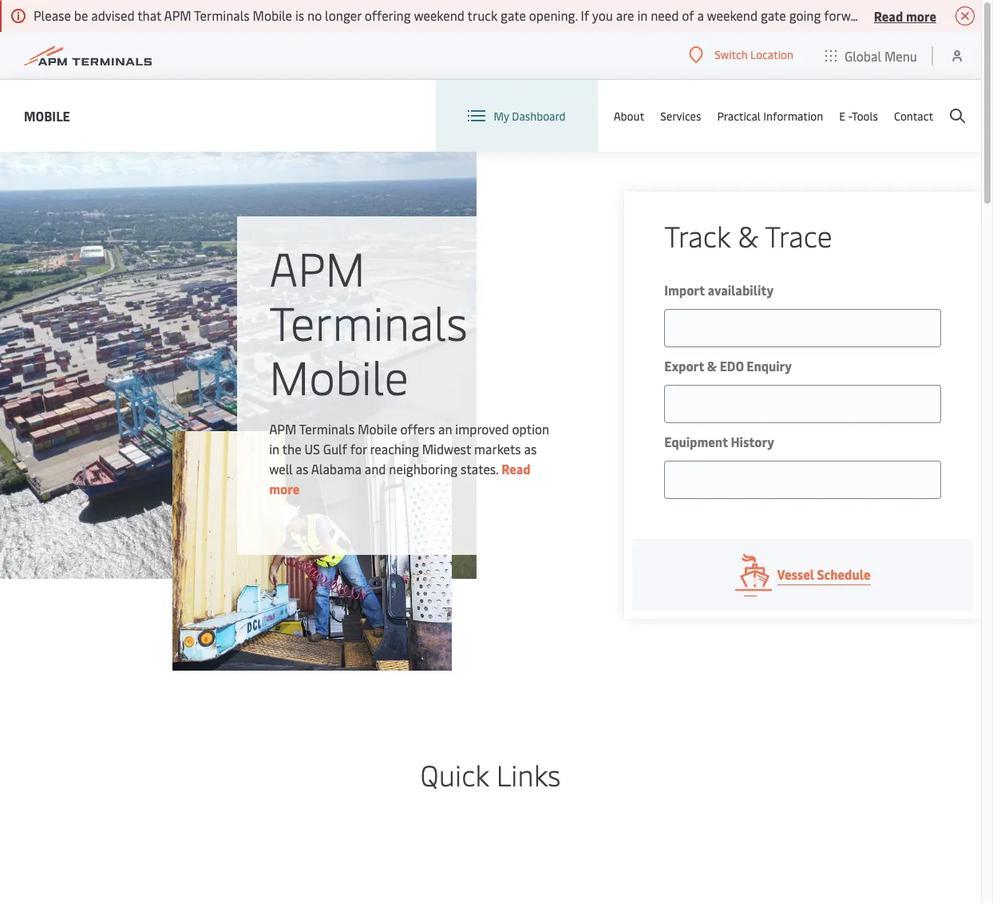 Task type: locate. For each thing, give the bounding box(es) containing it.
read for read more button
[[874, 7, 903, 24]]

1 horizontal spatial in
[[637, 6, 648, 24]]

terminals for apm terminals mobile
[[269, 289, 468, 353]]

1 horizontal spatial weekend
[[707, 6, 758, 24]]

0 horizontal spatial as
[[296, 460, 308, 477]]

mobile
[[253, 6, 292, 24], [24, 107, 70, 124], [269, 344, 409, 407], [358, 420, 397, 437]]

0 horizontal spatial read
[[502, 460, 531, 477]]

gate right the truck
[[501, 6, 526, 24]]

read for read more link
[[502, 460, 531, 477]]

about button
[[614, 80, 644, 152]]

more left the close alert icon
[[906, 7, 937, 24]]

as
[[524, 440, 537, 457], [296, 460, 308, 477]]

apm inside apm terminals mobile
[[269, 235, 365, 298]]

0 vertical spatial read more
[[874, 7, 937, 24]]

read right forward,
[[874, 7, 903, 24]]

as right well
[[296, 460, 308, 477]]

1 vertical spatial more
[[269, 479, 300, 497]]

more down well
[[269, 479, 300, 497]]

truck
[[468, 6, 498, 24]]

1 vertical spatial &
[[707, 357, 717, 374]]

0 vertical spatial apm
[[164, 6, 191, 24]]

services
[[660, 108, 701, 123]]

menu
[[885, 47, 917, 64]]

weekend right the a
[[707, 6, 758, 24]]

0 horizontal spatial more
[[269, 479, 300, 497]]

information
[[764, 108, 823, 123]]

please
[[875, 6, 913, 24]]

gate left going
[[761, 6, 786, 24]]

-
[[848, 108, 852, 123]]

1 horizontal spatial read
[[874, 7, 903, 24]]

switch location
[[715, 47, 794, 62]]

mobile inside the apm terminals mobile offers an improved option in the us gulf for reaching midwest markets as well as alabama and neighboring states.
[[358, 420, 397, 437]]

switch
[[715, 47, 748, 62]]

terminals
[[194, 6, 250, 24], [269, 289, 468, 353], [299, 420, 355, 437]]

of
[[682, 6, 694, 24]]

more inside read more button
[[906, 7, 937, 24]]

2 vertical spatial apm
[[269, 420, 296, 437]]

0 horizontal spatial gate
[[501, 6, 526, 24]]

track & trace
[[664, 216, 832, 255]]

1 horizontal spatial gate
[[761, 6, 786, 24]]

0 horizontal spatial read more
[[269, 460, 531, 497]]

& left trace
[[738, 216, 759, 255]]

2 vertical spatial terminals
[[299, 420, 355, 437]]

mobile secondary image
[[173, 431, 452, 671]]

apm inside the apm terminals mobile offers an improved option in the us gulf for reaching midwest markets as well as alabama and neighboring states.
[[269, 420, 296, 437]]

as down option
[[524, 440, 537, 457]]

&
[[738, 216, 759, 255], [707, 357, 717, 374]]

practical information
[[717, 108, 823, 123]]

0 vertical spatial more
[[906, 7, 937, 24]]

read
[[874, 7, 903, 24], [502, 460, 531, 477]]

longer
[[325, 6, 362, 24]]

0 horizontal spatial &
[[707, 357, 717, 374]]

apm
[[164, 6, 191, 24], [269, 235, 365, 298], [269, 420, 296, 437]]

0 horizontal spatial in
[[269, 440, 279, 457]]

1 vertical spatial read
[[502, 460, 531, 477]]

1 vertical spatial terminals
[[269, 289, 468, 353]]

0 horizontal spatial weekend
[[414, 6, 465, 24]]

terminals for apm terminals mobile offers an improved option in the us gulf for reaching midwest markets as well as alabama and neighboring states.
[[299, 420, 355, 437]]

vessel schedule
[[777, 565, 871, 583]]

e
[[839, 108, 846, 123]]

global menu button
[[810, 32, 933, 79]]

links
[[496, 755, 561, 794]]

in right are
[[637, 6, 648, 24]]

gulf
[[323, 440, 347, 457]]

read inside button
[[874, 7, 903, 24]]

0 vertical spatial read
[[874, 7, 903, 24]]

1 vertical spatial apm
[[269, 235, 365, 298]]

read more
[[874, 7, 937, 24], [269, 460, 531, 497]]

1 horizontal spatial &
[[738, 216, 759, 255]]

gate
[[501, 6, 526, 24], [761, 6, 786, 24]]

services button
[[660, 80, 701, 152]]

2 weekend from the left
[[707, 6, 758, 24]]

in
[[637, 6, 648, 24], [269, 440, 279, 457]]

vessel schedule link
[[633, 539, 973, 611]]

advised
[[91, 6, 135, 24]]

schedule
[[817, 565, 871, 583]]

please
[[34, 6, 71, 24]]

availability
[[708, 281, 774, 299]]

midwest
[[422, 440, 471, 457]]

edo
[[720, 357, 744, 374]]

1 horizontal spatial more
[[906, 7, 937, 24]]

more
[[906, 7, 937, 24], [269, 479, 300, 497]]

my dashboard
[[494, 108, 566, 123]]

weekend
[[414, 6, 465, 24], [707, 6, 758, 24]]

0 vertical spatial &
[[738, 216, 759, 255]]

markets
[[474, 440, 521, 457]]

read more down reaching
[[269, 460, 531, 497]]

in left the
[[269, 440, 279, 457]]

about
[[614, 108, 644, 123]]

e -tools
[[839, 108, 878, 123]]

need
[[651, 6, 679, 24]]

an
[[438, 420, 452, 437]]

you
[[592, 6, 613, 24]]

weekend left the truck
[[414, 6, 465, 24]]

that
[[137, 6, 161, 24]]

a
[[697, 6, 704, 24]]

opening.
[[529, 6, 578, 24]]

1 vertical spatial in
[[269, 440, 279, 457]]

e -tools button
[[839, 80, 878, 152]]

us
[[305, 440, 320, 457]]

enquiry
[[747, 357, 792, 374]]

1 vertical spatial read more
[[269, 460, 531, 497]]

1 horizontal spatial read more
[[874, 7, 937, 24]]

read inside read more
[[502, 460, 531, 477]]

my dashboard button
[[468, 80, 566, 152]]

equipment history
[[664, 433, 774, 450]]

and
[[365, 460, 386, 477]]

equipment
[[664, 433, 728, 450]]

the
[[282, 440, 301, 457]]

read down markets
[[502, 460, 531, 477]]

is
[[295, 6, 304, 24]]

more inside read more link
[[269, 479, 300, 497]]

read more up the menu
[[874, 7, 937, 24]]

improved
[[455, 420, 509, 437]]

& left edo
[[707, 357, 717, 374]]

option
[[512, 420, 549, 437]]

more for read more button
[[906, 7, 937, 24]]

terminals inside the apm terminals mobile offers an improved option in the us gulf for reaching midwest markets as well as alabama and neighboring states.
[[299, 420, 355, 437]]

more for read more link
[[269, 479, 300, 497]]

import
[[664, 281, 705, 299]]

1 horizontal spatial as
[[524, 440, 537, 457]]



Task type: describe. For each thing, give the bounding box(es) containing it.
import availability
[[664, 281, 774, 299]]

0 vertical spatial terminals
[[194, 6, 250, 24]]

tools
[[852, 108, 878, 123]]

vessel
[[777, 565, 814, 583]]

states.
[[461, 460, 498, 477]]

read more for read more link
[[269, 460, 531, 497]]

read more button
[[874, 6, 937, 26]]

apm terminals mobile
[[269, 235, 468, 407]]

offering
[[365, 6, 411, 24]]

& for edo
[[707, 357, 717, 374]]

xin da yang zhou  docked at apm terminals mobile image
[[0, 152, 477, 579]]

no
[[307, 6, 322, 24]]

neighboring
[[389, 460, 458, 477]]

going
[[789, 6, 821, 24]]

1 vertical spatial as
[[296, 460, 308, 477]]

if
[[581, 6, 589, 24]]

quick links
[[420, 755, 561, 794]]

export & edo enquiry
[[664, 357, 792, 374]]

my
[[494, 108, 509, 123]]

0 vertical spatial as
[[524, 440, 537, 457]]

please be advised that apm terminals mobile is no longer offering weekend truck gate opening. if you are in need of a weekend gate going forward, please email
[[34, 6, 950, 24]]

& for trace
[[738, 216, 759, 255]]

2 gate from the left
[[761, 6, 786, 24]]

global menu
[[845, 47, 917, 64]]

quick
[[420, 755, 489, 794]]

are
[[616, 6, 634, 24]]

forward,
[[824, 6, 872, 24]]

apm terminals mobile offers an improved option in the us gulf for reaching midwest markets as well as alabama and neighboring states.
[[269, 420, 549, 477]]

export
[[664, 357, 704, 374]]

track
[[664, 216, 731, 255]]

1 weekend from the left
[[414, 6, 465, 24]]

history
[[731, 433, 774, 450]]

location
[[751, 47, 794, 62]]

mobile link
[[24, 106, 70, 126]]

1 gate from the left
[[501, 6, 526, 24]]

apm for apm terminals mobile
[[269, 235, 365, 298]]

practical information button
[[717, 80, 823, 152]]

switch location button
[[689, 46, 794, 64]]

0 vertical spatial in
[[637, 6, 648, 24]]

for
[[350, 440, 367, 457]]

global
[[845, 47, 882, 64]]

well
[[269, 460, 293, 477]]

practical
[[717, 108, 761, 123]]

contact
[[894, 108, 933, 123]]

read more for read more button
[[874, 7, 937, 24]]

close alert image
[[956, 6, 975, 26]]

dashboard
[[512, 108, 566, 123]]

alabama
[[311, 460, 362, 477]]

offers
[[400, 420, 435, 437]]

contact button
[[894, 80, 933, 152]]

be
[[74, 6, 88, 24]]

mobile inside apm terminals mobile
[[269, 344, 409, 407]]

email
[[916, 6, 947, 24]]

apm for apm terminals mobile offers an improved option in the us gulf for reaching midwest markets as well as alabama and neighboring states.
[[269, 420, 296, 437]]

in inside the apm terminals mobile offers an improved option in the us gulf for reaching midwest markets as well as alabama and neighboring states.
[[269, 440, 279, 457]]

read more link
[[269, 460, 531, 497]]

trace
[[765, 216, 832, 255]]

reaching
[[370, 440, 419, 457]]



Task type: vqa. For each thing, say whether or not it's contained in the screenshot.
more to the left
yes



